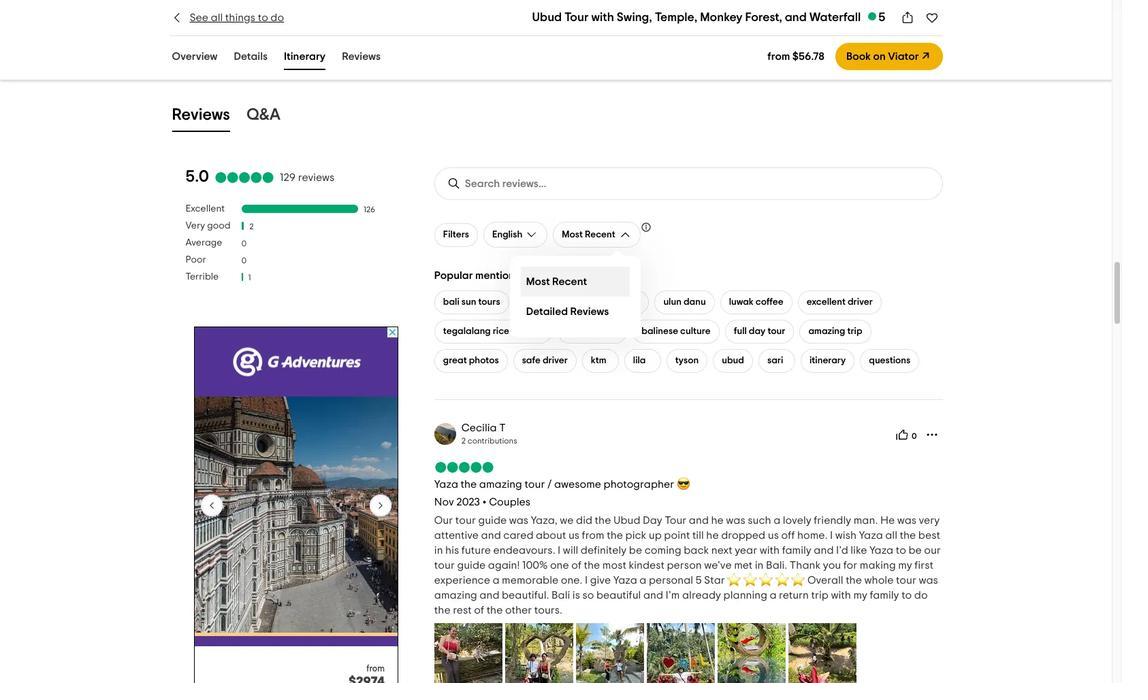 Task type: describe. For each thing, give the bounding box(es) containing it.
yaza inside yaza the amazing tour / awesome photographer 😎 nov 2023 • couples
[[434, 479, 458, 490]]

balinese culture
[[642, 327, 711, 336]]

back
[[684, 545, 709, 556]]

q&a
[[246, 107, 280, 123]]

$56.78
[[792, 51, 825, 62]]

0 vertical spatial ubud
[[532, 12, 562, 24]]

amazing trip
[[809, 327, 862, 336]]

1 vertical spatial day
[[749, 327, 766, 336]]

year
[[735, 545, 757, 556]]

great photos button
[[434, 349, 508, 373]]

balinese
[[642, 327, 678, 336]]

safe driver button
[[513, 349, 577, 373]]

0 vertical spatial in
[[434, 545, 443, 556]]

cecilia
[[462, 423, 497, 434]]

definitely
[[581, 545, 627, 556]]

most recent button
[[553, 222, 641, 248]]

such
[[748, 515, 771, 526]]

home.
[[797, 530, 828, 541]]

5.0
[[186, 169, 209, 185]]

other
[[505, 605, 532, 616]]

a down kindest
[[640, 575, 647, 586]]

full day tour
[[734, 327, 785, 336]]

so
[[582, 590, 594, 601]]

the up give at the right of the page
[[584, 560, 600, 571]]

very good
[[186, 221, 231, 231]]

2 vertical spatial reviews
[[570, 306, 609, 317]]

the up definitely
[[607, 530, 623, 541]]

personal
[[649, 575, 693, 586]]

1 be from the left
[[629, 545, 642, 556]]

wish
[[835, 530, 857, 541]]

amazing inside "button"
[[809, 327, 845, 336]]

the left rest
[[434, 605, 451, 616]]

amazing inside yaza the amazing tour / awesome photographer 😎 nov 2023 • couples
[[479, 479, 522, 490]]

trip for amazing trip
[[847, 327, 862, 336]]

safe
[[522, 356, 541, 366]]

luwak
[[729, 298, 754, 307]]

and up you
[[814, 545, 834, 556]]

future
[[462, 545, 491, 556]]

about
[[536, 530, 566, 541]]

bali
[[443, 298, 459, 307]]

0 vertical spatial my
[[898, 560, 912, 571]]

safe driver
[[522, 356, 568, 366]]

0 inside button
[[912, 432, 917, 440]]

forest
[[615, 298, 640, 307]]

very
[[186, 221, 205, 231]]

share image
[[901, 11, 914, 25]]

great
[[443, 356, 467, 366]]

1 vertical spatial family
[[870, 590, 899, 601]]

lila button
[[624, 349, 661, 373]]

Search search field
[[465, 177, 579, 190]]

trip inside our tour guide was yaza, we did the ubud day tour and he was such a lovely friendly man. he was very attentive and cared about us from the pick up point till he dropped us off home. i wish yaza all the best in his future endeavours. i will definitely be coming back next year with family and i'd like yaza to be our tour guide again! 100% one of the most kindest person we've met in bali. thank you for making my first experience a memorable one. i give yaza a personal 5 star ⭐️ ⭐️ ⭐️ ⭐️ ⭐️  overall the whole tour was amazing and beautiful. bali is so beautiful and i'm already planning a return trip with my family to do the rest of the other tours.
[[811, 590, 829, 601]]

filter reviews element
[[186, 204, 407, 289]]

1
[[248, 273, 251, 282]]

was up cared
[[509, 515, 528, 526]]

0 vertical spatial reviews button
[[339, 48, 383, 70]]

tours.
[[534, 605, 563, 616]]

129 reviews
[[280, 172, 335, 183]]

0 vertical spatial 5.0 of 5 bubbles image
[[214, 172, 274, 183]]

2023
[[456, 497, 480, 508]]

2 ⭐️ from the left
[[743, 575, 757, 586]]

and up 'future'
[[481, 530, 501, 541]]

and down experience
[[480, 590, 499, 601]]

t
[[499, 423, 506, 434]]

itinerary button
[[801, 349, 855, 373]]

write a review link
[[169, 25, 270, 57]]

poor
[[186, 255, 206, 265]]

tour down first
[[896, 575, 917, 586]]

i'm
[[666, 590, 680, 601]]

the left other
[[487, 605, 503, 616]]

details button
[[231, 48, 270, 70]]

yaza,
[[531, 515, 558, 526]]

0 horizontal spatial reviews button
[[169, 103, 233, 132]]

questions
[[869, 356, 911, 366]]

mentions
[[475, 270, 520, 281]]

yaza up making
[[870, 545, 894, 556]]

beautiful.
[[502, 590, 549, 601]]

the right did at the bottom right
[[595, 515, 611, 526]]

sari button
[[759, 349, 795, 373]]

reviews
[[298, 172, 335, 183]]

detailed reviews
[[526, 306, 609, 317]]

tegalalang
[[443, 327, 491, 336]]

first
[[915, 560, 934, 571]]

viator
[[888, 51, 919, 62]]

see all things to do
[[190, 12, 284, 23]]

was right he
[[897, 515, 917, 526]]

danu
[[684, 298, 706, 307]]

yaza the amazing tour / awesome photographer 😎 link
[[434, 479, 690, 490]]

was up dropped
[[726, 515, 745, 526]]

do inside our tour guide was yaza, we did the ubud day tour and he was such a lovely friendly man. he was very attentive and cared about us from the pick up point till he dropped us off home. i wish yaza all the best in his future endeavours. i will definitely be coming back next year with family and i'd like yaza to be our tour guide again! 100% one of the most kindest person we've met in bali. thank you for making my first experience a memorable one. i give yaza a personal 5 star ⭐️ ⭐️ ⭐️ ⭐️ ⭐️  overall the whole tour was amazing and beautiful. bali is so beautiful and i'm already planning a return trip with my family to do the rest of the other tours.
[[914, 590, 928, 601]]

ubud tour with swing, temple, monkey forest, and waterfall
[[532, 12, 861, 24]]

itinerary
[[284, 51, 326, 62]]

5 ⭐️ from the left
[[791, 575, 805, 586]]

yaza down man.
[[859, 530, 883, 541]]

😎
[[677, 479, 690, 490]]

most for list box containing most recent
[[526, 276, 550, 287]]

like
[[851, 545, 867, 556]]

tour inside our tour guide was yaza, we did the ubud day tour and he was such a lovely friendly man. he was very attentive and cared about us from the pick up point till he dropped us off home. i wish yaza all the best in his future endeavours. i will definitely be coming back next year with family and i'd like yaza to be our tour guide again! 100% one of the most kindest person we've met in bali. thank you for making my first experience a memorable one. i give yaza a personal 5 star ⭐️ ⭐️ ⭐️ ⭐️ ⭐️  overall the whole tour was amazing and beautiful. bali is so beautiful and i'm already planning a return trip with my family to do the rest of the other tours.
[[665, 515, 687, 526]]

friendly
[[814, 515, 851, 526]]

monkey
[[700, 12, 743, 24]]

the down for at the right bottom
[[846, 575, 862, 586]]

kindest
[[629, 560, 665, 571]]

temple,
[[655, 12, 698, 24]]

5 see full review image image from the left
[[718, 624, 786, 684]]

lila
[[633, 356, 646, 366]]

search image
[[447, 177, 461, 191]]

sun
[[462, 298, 476, 307]]

couples
[[489, 497, 531, 508]]

ulun
[[663, 298, 682, 307]]

0 vertical spatial of
[[571, 560, 582, 571]]

english button
[[484, 222, 548, 248]]

0 vertical spatial do
[[271, 12, 284, 23]]

we've
[[704, 560, 732, 571]]

coffee
[[756, 298, 784, 307]]

good
[[207, 221, 231, 231]]

a inside write a review link
[[214, 35, 220, 46]]

review
[[223, 35, 254, 46]]

0 vertical spatial day
[[523, 298, 540, 307]]

2 inside 'cecilia t 2 contributions'
[[462, 437, 466, 445]]

up
[[649, 530, 662, 541]]

dropped
[[721, 530, 766, 541]]

coming
[[645, 545, 681, 556]]

from inside our tour guide was yaza, we did the ubud day tour and he was such a lovely friendly man. he was very attentive and cared about us from the pick up point till he dropped us off home. i wish yaza all the best in his future endeavours. i will definitely be coming back next year with family and i'd like yaza to be our tour guide again! 100% one of the most kindest person we've met in bali. thank you for making my first experience a memorable one. i give yaza a personal 5 star ⭐️ ⭐️ ⭐️ ⭐️ ⭐️  overall the whole tour was amazing and beautiful. bali is so beautiful and i'm already planning a return trip with my family to do the rest of the other tours.
[[582, 530, 604, 541]]

yaza the amazing tour / awesome photographer 😎 nov 2023 • couples
[[434, 479, 690, 508]]

best
[[918, 530, 940, 541]]

0 vertical spatial tour
[[565, 12, 589, 24]]

bali.
[[766, 560, 787, 571]]

we
[[560, 515, 574, 526]]

tour down his
[[434, 560, 455, 571]]

a right such
[[774, 515, 781, 526]]

0 for poor
[[241, 256, 246, 265]]

return
[[779, 590, 809, 601]]

2 horizontal spatial i
[[830, 530, 833, 541]]

0 vertical spatial with
[[591, 12, 614, 24]]

excellent driver
[[807, 298, 873, 307]]

full day tour button
[[725, 320, 794, 344]]

1 vertical spatial of
[[474, 605, 484, 616]]

pick
[[625, 530, 646, 541]]

his
[[445, 545, 459, 556]]

open options menu image
[[925, 428, 939, 442]]

1 vertical spatial guide
[[457, 560, 486, 571]]

excellent
[[186, 204, 225, 214]]

1 vertical spatial i
[[558, 545, 561, 556]]

tour inside yaza the amazing tour / awesome photographer 😎 nov 2023 • couples
[[525, 479, 545, 490]]

5 inside our tour guide was yaza, we did the ubud day tour and he was such a lovely friendly man. he was very attentive and cared about us from the pick up point till he dropped us off home. i wish yaza all the best in his future endeavours. i will definitely be coming back next year with family and i'd like yaza to be our tour guide again! 100% one of the most kindest person we've met in bali. thank you for making my first experience a memorable one. i give yaza a personal 5 star ⭐️ ⭐️ ⭐️ ⭐️ ⭐️  overall the whole tour was amazing and beautiful. bali is so beautiful and i'm already planning a return trip with my family to do the rest of the other tours.
[[696, 575, 702, 586]]

and left i'm in the bottom of the page
[[643, 590, 663, 601]]

ktm button
[[582, 349, 619, 373]]

ubud inside our tour guide was yaza, we did the ubud day tour and he was such a lovely friendly man. he was very attentive and cared about us from the pick up point till he dropped us off home. i wish yaza all the best in his future endeavours. i will definitely be coming back next year with family and i'd like yaza to be our tour guide again! 100% one of the most kindest person we've met in bali. thank you for making my first experience a memorable one. i give yaza a personal 5 star ⭐️ ⭐️ ⭐️ ⭐️ ⭐️  overall the whole tour was amazing and beautiful. bali is so beautiful and i'm already planning a return trip with my family to do the rest of the other tours.
[[613, 515, 640, 526]]

2 inside filter reviews element
[[249, 222, 254, 230]]



Task type: vqa. For each thing, say whether or not it's contained in the screenshot.


Task type: locate. For each thing, give the bounding box(es) containing it.
1 vertical spatial from
[[582, 530, 604, 541]]

0 horizontal spatial us
[[568, 530, 580, 541]]

0 vertical spatial 5
[[879, 12, 886, 24]]

us up will
[[568, 530, 580, 541]]

family down 'whole'
[[870, 590, 899, 601]]

recent up detailed reviews
[[552, 276, 587, 287]]

0 vertical spatial to
[[258, 12, 268, 23]]

till
[[692, 530, 704, 541]]

driver for excellent driver
[[848, 298, 873, 307]]

met
[[734, 560, 753, 571]]

reviews down the overview button
[[172, 107, 230, 123]]

1 vertical spatial in
[[755, 560, 764, 571]]

and right forest, at top right
[[785, 12, 807, 24]]

0 vertical spatial i
[[830, 530, 833, 541]]

our
[[434, 515, 453, 526]]

be left our
[[909, 545, 922, 556]]

2 horizontal spatial trip
[[847, 327, 862, 336]]

recent up monkey
[[585, 230, 615, 239]]

5.0 of 5 bubbles image
[[214, 172, 274, 183], [434, 462, 494, 473]]

1 vertical spatial ubud
[[613, 515, 640, 526]]

i left wish
[[830, 530, 833, 541]]

whole
[[864, 575, 894, 586]]

1 vertical spatial 5.0 of 5 bubbles image
[[434, 462, 494, 473]]

1 horizontal spatial 2
[[462, 437, 466, 445]]

he right till
[[706, 530, 719, 541]]

see full review image image down tours.
[[505, 624, 573, 684]]

1 horizontal spatial reviews
[[342, 51, 381, 62]]

all
[[211, 12, 223, 23], [885, 530, 897, 541]]

0 horizontal spatial trip
[[542, 298, 557, 307]]

0 vertical spatial 2
[[249, 222, 254, 230]]

0 horizontal spatial tour
[[565, 12, 589, 24]]

recent
[[585, 230, 615, 239], [552, 276, 587, 287]]

1 vertical spatial trip
[[847, 327, 862, 336]]

write
[[185, 35, 211, 46]]

my left first
[[898, 560, 912, 571]]

driver right "safe"
[[543, 356, 568, 366]]

itinerary
[[810, 356, 846, 366]]

1 horizontal spatial of
[[571, 560, 582, 571]]

1 see full review image image from the left
[[434, 624, 502, 684]]

1 vertical spatial tab list
[[153, 100, 959, 135]]

he
[[711, 515, 724, 526], [706, 530, 719, 541]]

1 horizontal spatial reviews button
[[339, 48, 383, 70]]

tab list
[[153, 45, 400, 73], [153, 100, 959, 135]]

1 horizontal spatial in
[[755, 560, 764, 571]]

5.0 of 5 bubbles image left 129
[[214, 172, 274, 183]]

do
[[271, 12, 284, 23], [914, 590, 928, 601]]

2 us from the left
[[768, 530, 779, 541]]

beautiful
[[596, 590, 641, 601]]

0 horizontal spatial 5
[[696, 575, 702, 586]]

most for most recent popup button
[[562, 230, 583, 239]]

2 right the cecilia t image
[[462, 437, 466, 445]]

our tour guide was yaza, we did the ubud day tour and he was such a lovely friendly man. he was very attentive and cared about us from the pick up point till he dropped us off home. i wish yaza all the best in his future endeavours. i will definitely be coming back next year with family and i'd like yaza to be our tour guide again! 100% one of the most kindest person we've met in bali. thank you for making my first experience a memorable one. i give yaza a personal 5 star ⭐️ ⭐️ ⭐️ ⭐️ ⭐️  overall the whole tour was amazing and beautiful. bali is so beautiful and i'm already planning a return trip with my family to do the rest of the other tours.
[[434, 515, 941, 616]]

luwak coffee
[[729, 298, 784, 307]]

0 horizontal spatial i
[[558, 545, 561, 556]]

reviews left forest
[[570, 306, 609, 317]]

2 vertical spatial to
[[902, 590, 912, 601]]

yaza up beautiful
[[613, 575, 637, 586]]

most recent inside most recent popup button
[[562, 230, 615, 239]]

0 vertical spatial he
[[711, 515, 724, 526]]

tour inside button
[[768, 327, 785, 336]]

tab list containing overview
[[153, 45, 400, 73]]

ulun danu button
[[655, 291, 715, 315]]

be down the pick
[[629, 545, 642, 556]]

see full review image image
[[434, 624, 502, 684], [505, 624, 573, 684], [576, 624, 644, 684], [647, 624, 715, 684], [718, 624, 786, 684], [788, 624, 857, 684]]

0 vertical spatial reviews
[[342, 51, 381, 62]]

in left his
[[434, 545, 443, 556]]

amazing down excellent
[[809, 327, 845, 336]]

0 horizontal spatial reviews
[[172, 107, 230, 123]]

2 tab list from the top
[[153, 100, 959, 135]]

from left $56.78
[[768, 51, 790, 62]]

1 horizontal spatial us
[[768, 530, 779, 541]]

advertisement region
[[194, 327, 398, 684]]

0 horizontal spatial of
[[474, 605, 484, 616]]

2 be from the left
[[909, 545, 922, 556]]

monkey forest
[[580, 298, 640, 307]]

day trip
[[523, 298, 557, 307]]

amazing
[[809, 327, 845, 336], [479, 479, 522, 490], [434, 590, 477, 601]]

list box containing most recent
[[510, 256, 641, 338]]

1 horizontal spatial amazing
[[479, 479, 522, 490]]

0 right poor
[[241, 256, 246, 265]]

recent inside list box
[[552, 276, 587, 287]]

cecilia t link
[[462, 423, 506, 434]]

4 see full review image image from the left
[[647, 624, 715, 684]]

do right things
[[271, 12, 284, 23]]

trip for day trip
[[542, 298, 557, 307]]

1 ⭐️ from the left
[[727, 575, 741, 586]]

rest
[[453, 605, 472, 616]]

0 horizontal spatial my
[[854, 590, 867, 601]]

tab list containing reviews
[[153, 100, 959, 135]]

2 see full review image image from the left
[[505, 624, 573, 684]]

1 vertical spatial driver
[[543, 356, 568, 366]]

see full review image image down planning
[[718, 624, 786, 684]]

1 horizontal spatial day
[[749, 327, 766, 336]]

popular mentions
[[434, 270, 520, 281]]

tour up attentive
[[455, 515, 476, 526]]

i left give at the right of the page
[[585, 575, 588, 586]]

and up till
[[689, 515, 709, 526]]

trip down excellent driver button
[[847, 327, 862, 336]]

culture
[[680, 327, 711, 336]]

1 horizontal spatial all
[[885, 530, 897, 541]]

0 horizontal spatial amazing
[[434, 590, 477, 601]]

most inside most recent popup button
[[562, 230, 583, 239]]

is
[[573, 590, 580, 601]]

cared
[[503, 530, 534, 541]]

0 vertical spatial most
[[562, 230, 583, 239]]

0 horizontal spatial do
[[271, 12, 284, 23]]

questions button
[[860, 349, 919, 373]]

list box
[[510, 256, 641, 338]]

0 vertical spatial driver
[[848, 298, 873, 307]]

0 vertical spatial recent
[[585, 230, 615, 239]]

129
[[280, 172, 296, 183]]

guide down 'future'
[[457, 560, 486, 571]]

0 right average
[[241, 239, 246, 248]]

most recent inside list box
[[526, 276, 587, 287]]

0 vertical spatial tab list
[[153, 45, 400, 73]]

1 vertical spatial tour
[[665, 515, 687, 526]]

ktm
[[591, 356, 606, 366]]

1 vertical spatial 0
[[241, 256, 246, 265]]

the inside yaza the amazing tour / awesome photographer 😎 nov 2023 • couples
[[461, 479, 477, 490]]

planning
[[724, 590, 767, 601]]

with up bali. at the right
[[760, 545, 780, 556]]

day right full on the right top of page
[[749, 327, 766, 336]]

my down 'whole'
[[854, 590, 867, 601]]

amazing down experience
[[434, 590, 477, 601]]

tour
[[768, 327, 785, 336], [525, 479, 545, 490], [455, 515, 476, 526], [434, 560, 455, 571], [896, 575, 917, 586]]

monkey forest button
[[572, 291, 649, 315]]

5.0 of 5 bubbles image up 2023
[[434, 462, 494, 473]]

one.
[[561, 575, 583, 586]]

family up 'thank'
[[782, 545, 812, 556]]

amazing trip button
[[800, 320, 871, 344]]

1 horizontal spatial with
[[760, 545, 780, 556]]

3 see full review image image from the left
[[576, 624, 644, 684]]

amazing inside our tour guide was yaza, we did the ubud day tour and he was such a lovely friendly man. he was very attentive and cared about us from the pick up point till he dropped us off home. i wish yaza all the best in his future endeavours. i will definitely be coming back next year with family and i'd like yaza to be our tour guide again! 100% one of the most kindest person we've met in bali. thank you for making my first experience a memorable one. i give yaza a personal 5 star ⭐️ ⭐️ ⭐️ ⭐️ ⭐️  overall the whole tour was amazing and beautiful. bali is so beautiful and i'm already planning a return trip with my family to do the rest of the other tours.
[[434, 590, 477, 601]]

0 vertical spatial all
[[211, 12, 223, 23]]

1 vertical spatial reviews
[[172, 107, 230, 123]]

all inside our tour guide was yaza, we did the ubud day tour and he was such a lovely friendly man. he was very attentive and cared about us from the pick up point till he dropped us off home. i wish yaza all the best in his future endeavours. i will definitely be coming back next year with family and i'd like yaza to be our tour guide again! 100% one of the most kindest person we've met in bali. thank you for making my first experience a memorable one. i give yaza a personal 5 star ⭐️ ⭐️ ⭐️ ⭐️ ⭐️  overall the whole tour was amazing and beautiful. bali is so beautiful and i'm already planning a return trip with my family to do the rest of the other tours.
[[885, 530, 897, 541]]

excellent driver button
[[798, 291, 882, 315]]

1 vertical spatial most recent
[[526, 276, 587, 287]]

experience
[[434, 575, 490, 586]]

was down first
[[919, 575, 938, 586]]

driver right excellent
[[848, 298, 873, 307]]

reviews button down photo
[[339, 48, 383, 70]]

4 ⭐️ from the left
[[775, 575, 789, 586]]

1 horizontal spatial be
[[909, 545, 922, 556]]

ubud
[[532, 12, 562, 24], [613, 515, 640, 526]]

swing,
[[617, 12, 652, 24]]

reviews down photo
[[342, 51, 381, 62]]

2 vertical spatial i
[[585, 575, 588, 586]]

a down again!
[[493, 575, 500, 586]]

trip inside amazing trip "button"
[[847, 327, 862, 336]]

photo
[[338, 35, 368, 46]]

luwak coffee button
[[720, 291, 792, 315]]

1 horizontal spatial i
[[585, 575, 588, 586]]

will
[[563, 545, 578, 556]]

see full review image image down the return
[[788, 624, 857, 684]]

book
[[846, 51, 871, 62]]

monkey
[[580, 298, 613, 307]]

0 horizontal spatial day
[[523, 298, 540, 307]]

recent for most recent popup button
[[585, 230, 615, 239]]

thank
[[790, 560, 821, 571]]

day
[[523, 298, 540, 307], [749, 327, 766, 336]]

/
[[547, 479, 552, 490]]

of up one.
[[571, 560, 582, 571]]

1 vertical spatial he
[[706, 530, 719, 541]]

tour up point
[[665, 515, 687, 526]]

5 up already in the bottom of the page
[[696, 575, 702, 586]]

2 right good
[[249, 222, 254, 230]]

bali sun tours
[[443, 298, 500, 307]]

the up 2023
[[461, 479, 477, 490]]

a left photo
[[329, 35, 336, 46]]

of right rest
[[474, 605, 484, 616]]

amazing up the couples
[[479, 479, 522, 490]]

0 vertical spatial 0
[[241, 239, 246, 248]]

see full review image image down beautiful
[[576, 624, 644, 684]]

1 horizontal spatial my
[[898, 560, 912, 571]]

0 horizontal spatial 2
[[249, 222, 254, 230]]

next
[[711, 545, 732, 556]]

write a review
[[185, 35, 254, 46]]

1 vertical spatial amazing
[[479, 479, 522, 490]]

tour left "swing,"
[[565, 12, 589, 24]]

1 horizontal spatial do
[[914, 590, 928, 601]]

awesome
[[554, 479, 601, 490]]

0 horizontal spatial most
[[526, 276, 550, 287]]

upload a photo
[[291, 35, 368, 46]]

most recent for list box containing most recent
[[526, 276, 587, 287]]

memorable
[[502, 575, 559, 586]]

3 ⭐️ from the left
[[759, 575, 773, 586]]

1 horizontal spatial trip
[[811, 590, 829, 601]]

from down did at the bottom right
[[582, 530, 604, 541]]

tegalalang rice terrace button
[[434, 320, 553, 344]]

most recent for most recent popup button
[[562, 230, 615, 239]]

6 see full review image image from the left
[[788, 624, 857, 684]]

average
[[186, 238, 222, 248]]

overall
[[808, 575, 843, 586]]

save to a trip image
[[925, 11, 939, 25]]

0 for average
[[241, 239, 246, 248]]

off
[[781, 530, 795, 541]]

tour up sari at the bottom of page
[[768, 327, 785, 336]]

ubud button
[[713, 349, 753, 373]]

star
[[704, 575, 725, 586]]

1 vertical spatial recent
[[552, 276, 587, 287]]

1 horizontal spatial from
[[768, 51, 790, 62]]

0 horizontal spatial with
[[591, 12, 614, 24]]

most up day trip
[[526, 276, 550, 287]]

1 horizontal spatial most
[[562, 230, 583, 239]]

1 vertical spatial most
[[526, 276, 550, 287]]

in right met
[[755, 560, 764, 571]]

see full review image image down rest
[[434, 624, 502, 684]]

cecilia t image
[[434, 423, 456, 445]]

point
[[664, 530, 690, 541]]

1 horizontal spatial driver
[[848, 298, 873, 307]]

1 horizontal spatial 5
[[879, 12, 886, 24]]

on
[[873, 51, 886, 62]]

0 vertical spatial trip
[[542, 298, 557, 307]]

0 vertical spatial guide
[[478, 515, 507, 526]]

waterfall
[[809, 12, 861, 24]]

and
[[785, 12, 807, 24], [689, 515, 709, 526], [481, 530, 501, 541], [814, 545, 834, 556], [480, 590, 499, 601], [643, 590, 663, 601]]

making
[[860, 560, 896, 571]]

1 horizontal spatial 5.0 of 5 bubbles image
[[434, 462, 494, 473]]

0 horizontal spatial all
[[211, 12, 223, 23]]

he up dropped
[[711, 515, 724, 526]]

detailed
[[526, 306, 568, 317]]

tegalalang rice terrace
[[443, 327, 544, 336]]

2 horizontal spatial with
[[831, 590, 851, 601]]

1 vertical spatial to
[[896, 545, 906, 556]]

tour left /
[[525, 479, 545, 490]]

1 vertical spatial with
[[760, 545, 780, 556]]

forest,
[[745, 12, 782, 24]]

2 vertical spatial trip
[[811, 590, 829, 601]]

0 horizontal spatial from
[[582, 530, 604, 541]]

things
[[225, 12, 255, 23]]

day up terrace
[[523, 298, 540, 307]]

the
[[461, 479, 477, 490], [595, 515, 611, 526], [607, 530, 623, 541], [900, 530, 916, 541], [584, 560, 600, 571], [846, 575, 862, 586], [434, 605, 451, 616], [487, 605, 503, 616]]

with left "swing,"
[[591, 12, 614, 24]]

1 vertical spatial all
[[885, 530, 897, 541]]

english
[[492, 230, 523, 239]]

0 horizontal spatial be
[[629, 545, 642, 556]]

ulun danu
[[663, 298, 706, 307]]

with down overall on the bottom right of the page
[[831, 590, 851, 601]]

photographer
[[604, 479, 674, 490]]

1 us from the left
[[568, 530, 580, 541]]

1 vertical spatial do
[[914, 590, 928, 601]]

0 vertical spatial most recent
[[562, 230, 615, 239]]

1 tab list from the top
[[153, 45, 400, 73]]

0 vertical spatial family
[[782, 545, 812, 556]]

reviews button down the overview button
[[169, 103, 233, 132]]

trip down overall on the bottom right of the page
[[811, 590, 829, 601]]

a inside 'upload a photo' link
[[329, 35, 336, 46]]

all down he
[[885, 530, 897, 541]]

see full review image image down i'm in the bottom of the page
[[647, 624, 715, 684]]

1 horizontal spatial family
[[870, 590, 899, 601]]

trip up terrace
[[542, 298, 557, 307]]

0 vertical spatial amazing
[[809, 327, 845, 336]]

2 vertical spatial amazing
[[434, 590, 477, 601]]

1 vertical spatial 2
[[462, 437, 466, 445]]

contributions
[[468, 437, 517, 445]]

most right english popup button
[[562, 230, 583, 239]]

driver for safe driver
[[543, 356, 568, 366]]

1 vertical spatial my
[[854, 590, 867, 601]]

yaza up nov
[[434, 479, 458, 490]]

great photos
[[443, 356, 499, 366]]

0 left the open options menu image
[[912, 432, 917, 440]]

0 horizontal spatial family
[[782, 545, 812, 556]]

0 horizontal spatial in
[[434, 545, 443, 556]]

0 horizontal spatial 5.0 of 5 bubbles image
[[214, 172, 274, 183]]

reviews
[[342, 51, 381, 62], [172, 107, 230, 123], [570, 306, 609, 317]]

a left the return
[[770, 590, 777, 601]]

2 horizontal spatial amazing
[[809, 327, 845, 336]]

recent for list box containing most recent
[[552, 276, 587, 287]]

q&a button
[[244, 103, 283, 132]]

you
[[823, 560, 841, 571]]

a right write
[[214, 35, 220, 46]]

guide down •
[[478, 515, 507, 526]]

5 left share icon
[[879, 12, 886, 24]]

1 vertical spatial 5
[[696, 575, 702, 586]]

the left 'best'
[[900, 530, 916, 541]]

see
[[190, 12, 208, 23]]

lovely
[[783, 515, 811, 526]]

i left will
[[558, 545, 561, 556]]

recent inside popup button
[[585, 230, 615, 239]]

trip inside day trip button
[[542, 298, 557, 307]]

2 vertical spatial with
[[831, 590, 851, 601]]

most recent
[[562, 230, 615, 239], [526, 276, 587, 287]]

all right see
[[211, 12, 223, 23]]

most inside list box
[[526, 276, 550, 287]]

sari
[[767, 356, 783, 366]]

do down first
[[914, 590, 928, 601]]

us left off
[[768, 530, 779, 541]]



